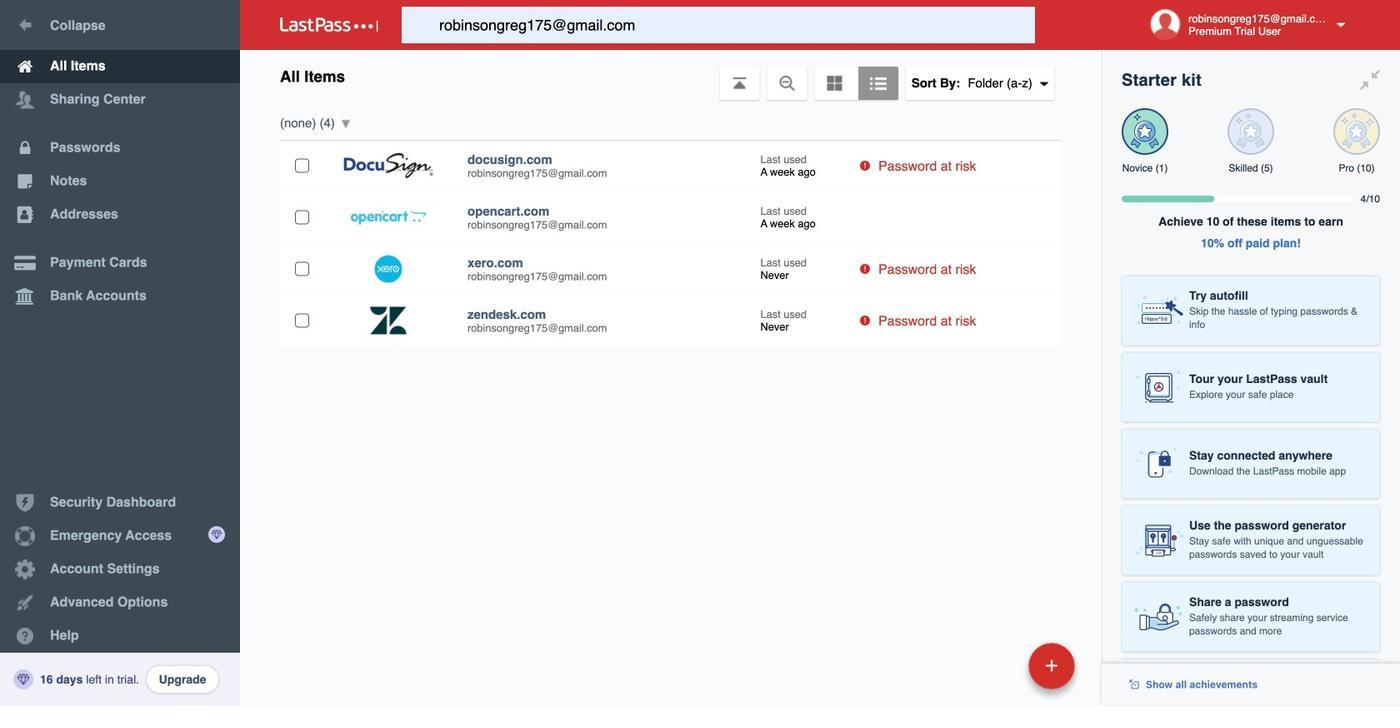 Task type: locate. For each thing, give the bounding box(es) containing it.
new item navigation
[[914, 639, 1085, 707]]

Search search field
[[402, 7, 1068, 43]]

search my vault text field
[[402, 7, 1068, 43]]



Task type: vqa. For each thing, say whether or not it's contained in the screenshot.
Search search box
yes



Task type: describe. For each thing, give the bounding box(es) containing it.
main navigation navigation
[[0, 0, 240, 707]]

vault options navigation
[[240, 50, 1102, 100]]

new item element
[[914, 643, 1081, 690]]

lastpass image
[[280, 18, 378, 33]]



